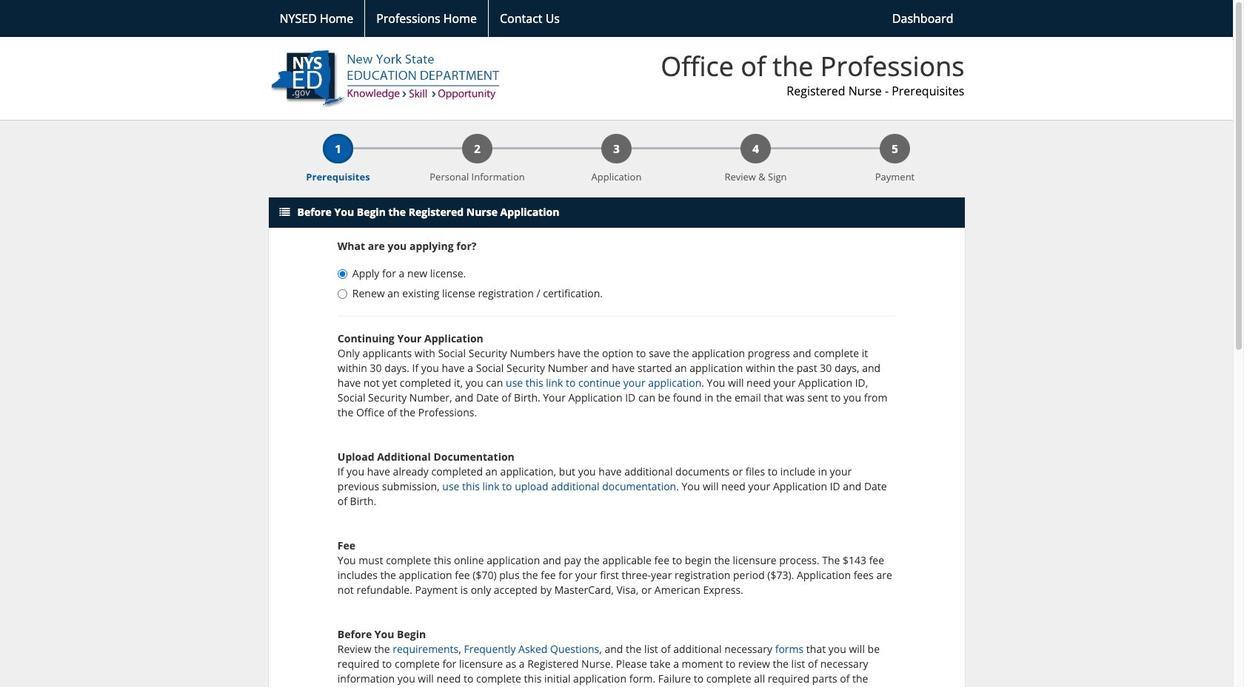 Task type: vqa. For each thing, say whether or not it's contained in the screenshot.
option
yes



Task type: locate. For each thing, give the bounding box(es) containing it.
None radio
[[338, 270, 347, 279]]

None radio
[[338, 290, 347, 299]]

list image
[[280, 207, 290, 218]]



